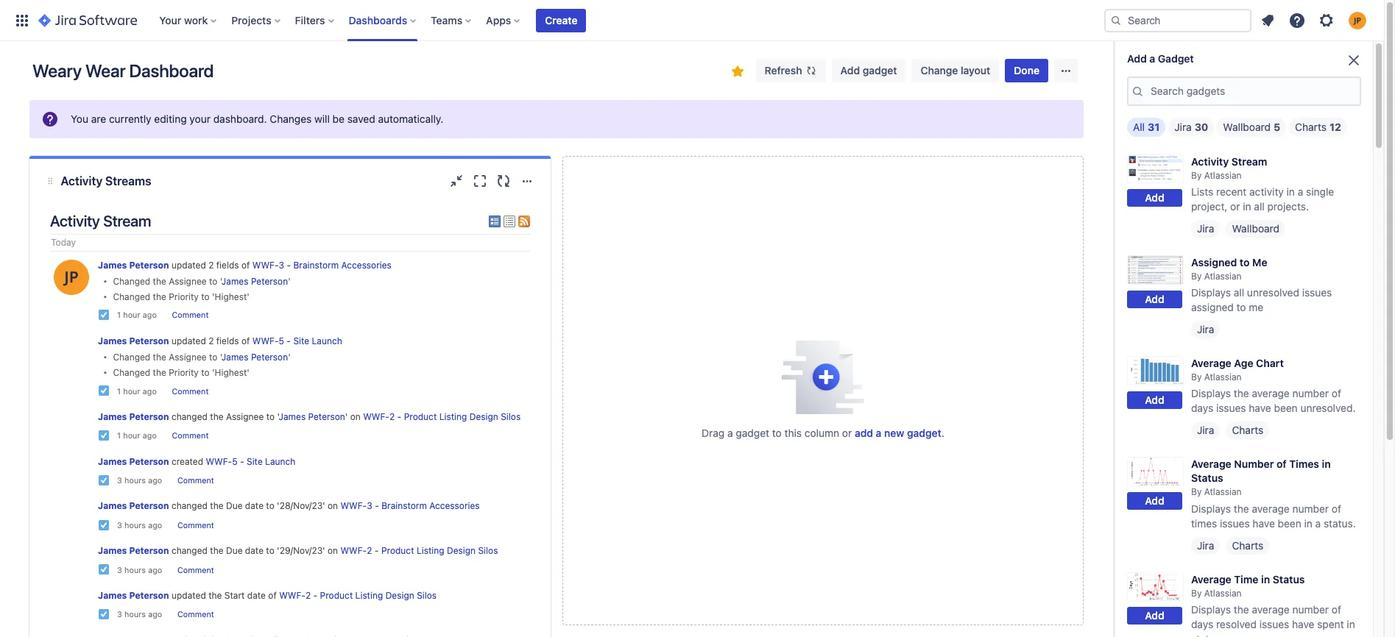 Task type: locate. For each thing, give the bounding box(es) containing it.
of inside james peterson updated 2 fields of wwf-5 - site launch changed the assignee to ' james peterson ' changed the priority to 'highest'
[[241, 335, 250, 347]]

wwf-2 - product listing design silos link for silos
[[279, 590, 437, 601]]

number down times
[[1293, 503, 1329, 515]]

1 vertical spatial 5
[[279, 335, 284, 347]]

updated inside james peterson updated 2 fields of wwf-5 - site launch changed the assignee to ' james peterson ' changed the priority to 'highest'
[[172, 335, 206, 347]]

3 number from the top
[[1293, 604, 1329, 616]]

2 priority from the top
[[169, 368, 199, 379]]

1 vertical spatial wwf-3 - brainstorm accessories link
[[341, 501, 480, 512]]

2 updated from the top
[[172, 335, 206, 347]]

5 add button from the top
[[1127, 607, 1182, 625]]

2 horizontal spatial 5
[[1274, 121, 1281, 133]]

0 horizontal spatial status.
[[1191, 633, 1224, 638]]

your work button
[[155, 8, 223, 32]]

in
[[1287, 186, 1295, 198], [1243, 200, 1251, 213], [1322, 458, 1331, 471], [1304, 517, 1313, 530], [1261, 573, 1270, 586], [1347, 618, 1355, 631]]

wallboard down search gadgets field
[[1223, 121, 1271, 133]]

maximize activity streams image
[[471, 172, 489, 190]]

1 vertical spatial priority
[[169, 368, 199, 379]]

1 days from the top
[[1191, 402, 1214, 415]]

primary element
[[9, 0, 1104, 41]]

add inside add gadget button
[[841, 64, 860, 77]]

launch
[[312, 335, 342, 347], [265, 456, 296, 467]]

number
[[1293, 388, 1329, 400], [1293, 503, 1329, 515], [1293, 604, 1329, 616]]

1 horizontal spatial all
[[1254, 200, 1265, 213]]

activity up the lists
[[1191, 155, 1229, 168]]

add right refresh image
[[841, 64, 860, 77]]

1 vertical spatial activity
[[61, 175, 102, 188]]

2 vertical spatial 1
[[117, 432, 121, 441]]

to
[[1240, 256, 1250, 269], [209, 276, 217, 287], [201, 292, 210, 303], [1237, 301, 1246, 314], [209, 352, 217, 363], [201, 368, 210, 379], [266, 411, 275, 422], [772, 427, 782, 440], [266, 501, 274, 512], [266, 546, 274, 557]]

2 3 hours ago from the top
[[117, 521, 162, 530]]

task image for changed the assignee to '
[[98, 430, 110, 442]]

0 vertical spatial date
[[245, 501, 264, 512]]

0 vertical spatial average
[[1191, 357, 1232, 370]]

charts up time
[[1232, 539, 1264, 552]]

2 1 from the top
[[117, 387, 121, 396]]

atlassian inside average time in status by atlassian displays the average number of days resolved issues have spent in status.
[[1204, 588, 1242, 599]]

gadget right drag
[[736, 427, 769, 440]]

add a gadget
[[1127, 52, 1194, 65]]

wwf- inside james peterson updated 2 fields of wwf-3 - brainstorm accessories changed the assignee to ' james peterson ' changed the priority to 'highest'
[[252, 260, 279, 271]]

1 vertical spatial days
[[1191, 618, 1214, 631]]

days inside average age chart by atlassian displays the average number of days issues have been unresolved.
[[1191, 402, 1214, 415]]

1 vertical spatial 1
[[117, 387, 121, 396]]

0 vertical spatial hour
[[123, 311, 140, 320]]

4 add button from the top
[[1127, 492, 1182, 510]]

launch inside james peterson updated 2 fields of wwf-5 - site launch changed the assignee to ' james peterson ' changed the priority to 'highest'
[[312, 335, 342, 347]]

status right time
[[1273, 573, 1305, 586]]

settings image
[[1318, 11, 1336, 29]]

design
[[470, 411, 498, 422], [447, 546, 476, 557], [386, 590, 414, 601]]

1 atlassian from the top
[[1204, 170, 1242, 181]]

issues right times
[[1220, 517, 1250, 530]]

1 updated from the top
[[172, 260, 206, 271]]

3 changed from the top
[[172, 546, 208, 557]]

average left age
[[1191, 357, 1232, 370]]

activity
[[1250, 186, 1284, 198]]

all down activity
[[1254, 200, 1265, 213]]

5 down james peterson updated 2 fields of wwf-3 - brainstorm accessories changed the assignee to ' james peterson ' changed the priority to 'highest' at left top
[[279, 335, 284, 347]]

date up james peterson updated the start date of wwf-2 - product listing design silos
[[245, 546, 264, 557]]

unresolved.
[[1301, 402, 1356, 415]]

.
[[942, 427, 945, 440]]

wwf-2 - product listing design silos link for listing
[[341, 546, 498, 557]]

2 inside james peterson updated 2 fields of wwf-3 - brainstorm accessories changed the assignee to ' james peterson ' changed the priority to 'highest'
[[208, 260, 214, 271]]

3 hours ago for changed the due date to '29/nov/23' on
[[117, 566, 162, 575]]

0 vertical spatial assignee
[[169, 276, 207, 287]]

priority inside james peterson updated 2 fields of wwf-5 - site launch changed the assignee to ' james peterson ' changed the priority to 'highest'
[[169, 368, 199, 379]]

by right average time in status image
[[1191, 588, 1202, 599]]

2 vertical spatial average
[[1252, 604, 1290, 616]]

0 horizontal spatial all
[[1234, 287, 1244, 299]]

have inside average age chart by atlassian displays the average number of days issues have been unresolved.
[[1249, 402, 1271, 415]]

have down chart
[[1249, 402, 1271, 415]]

add button
[[1127, 190, 1182, 207], [1127, 291, 1182, 308], [1127, 392, 1182, 409], [1127, 492, 1182, 510], [1127, 607, 1182, 625]]

1 1 hour ago from the top
[[117, 311, 157, 320]]

1 vertical spatial silos
[[478, 546, 498, 557]]

atlassian inside average age chart by atlassian displays the average number of days issues have been unresolved.
[[1204, 372, 1242, 383]]

3 displays from the top
[[1191, 503, 1231, 515]]

atlassian up recent on the top of the page
[[1204, 170, 1242, 181]]

1 vertical spatial stream
[[103, 212, 151, 230]]

2 horizontal spatial silos
[[501, 411, 521, 422]]

1 vertical spatial fields
[[216, 335, 239, 347]]

- inside james peterson updated 2 fields of wwf-3 - brainstorm accessories changed the assignee to ' james peterson ' changed the priority to 'highest'
[[287, 260, 291, 271]]

task image
[[98, 309, 110, 321], [98, 385, 110, 397], [98, 430, 110, 442], [98, 475, 110, 487], [98, 519, 110, 531], [98, 564, 110, 576]]

0 horizontal spatial 5
[[232, 456, 238, 467]]

add button down 'assigned to me' image
[[1127, 291, 1182, 308]]

1 vertical spatial all
[[1234, 287, 1244, 299]]

-
[[287, 260, 291, 271], [287, 335, 291, 347], [397, 411, 401, 422], [240, 456, 244, 467], [375, 501, 379, 512], [375, 546, 379, 557], [313, 590, 317, 601]]

1 vertical spatial wallboard
[[1232, 222, 1280, 235]]

number inside average time in status by atlassian displays the average number of days resolved issues have spent in status.
[[1293, 604, 1329, 616]]

task image
[[98, 609, 110, 621]]

add button for lists recent activity in a single project, or in all projects.
[[1127, 190, 1182, 207]]

comment link
[[172, 311, 209, 320], [172, 387, 209, 396], [172, 432, 209, 441], [177, 476, 214, 485], [177, 521, 214, 530], [177, 566, 214, 575], [177, 611, 214, 620]]

5 inside james peterson updated 2 fields of wwf-5 - site launch changed the assignee to ' james peterson ' changed the priority to 'highest'
[[279, 335, 284, 347]]

0 vertical spatial 1
[[117, 311, 121, 320]]

2 displays from the top
[[1191, 388, 1231, 400]]

1 number from the top
[[1293, 388, 1329, 400]]

average inside average time in status by atlassian displays the average number of days resolved issues have spent in status.
[[1191, 573, 1232, 586]]

have left spent
[[1292, 618, 1315, 631]]

fields
[[216, 260, 239, 271], [216, 335, 239, 347]]

add down average time in status image
[[1145, 610, 1165, 622]]

a down times
[[1316, 517, 1321, 530]]

5 atlassian from the top
[[1204, 588, 1242, 599]]

2 1 hour ago from the top
[[117, 387, 157, 396]]

activity
[[1191, 155, 1229, 168], [61, 175, 102, 188], [50, 212, 100, 230]]

1 priority from the top
[[169, 292, 199, 303]]

fields inside james peterson updated 2 fields of wwf-3 - brainstorm accessories changed the assignee to ' james peterson ' changed the priority to 'highest'
[[216, 260, 239, 271]]

0 horizontal spatial status
[[1191, 472, 1224, 485]]

average down the number
[[1252, 503, 1290, 515]]

2 vertical spatial date
[[247, 590, 266, 601]]

peterson for james peterson updated the start date of wwf-2 - product listing design silos
[[129, 590, 169, 601]]

1 vertical spatial brainstorm
[[382, 501, 427, 512]]

number up unresolved.
[[1293, 388, 1329, 400]]

atlassian down age
[[1204, 372, 1242, 383]]

james
[[98, 260, 127, 271], [222, 276, 248, 287], [98, 335, 127, 347], [222, 352, 248, 363], [98, 411, 127, 422], [279, 411, 306, 422], [98, 456, 127, 467], [98, 501, 127, 512], [98, 546, 127, 557], [98, 590, 127, 601]]

peterson for james peterson changed the due date to '29/nov/23' on wwf-2 - product listing design silos
[[129, 546, 169, 557]]

average inside average age chart by atlassian displays the average number of days issues have been unresolved.
[[1252, 388, 1290, 400]]

0 vertical spatial 'highest'
[[212, 292, 249, 303]]

3 inside james peterson updated 2 fields of wwf-3 - brainstorm accessories changed the assignee to ' james peterson ' changed the priority to 'highest'
[[279, 260, 284, 271]]

1 vertical spatial launch
[[265, 456, 296, 467]]

a
[[1150, 52, 1155, 65], [1298, 186, 1303, 198], [728, 427, 733, 440], [876, 427, 882, 440], [1316, 517, 1321, 530]]

1 vertical spatial wwf-2 - product listing design silos link
[[341, 546, 498, 557]]

0 vertical spatial stream
[[1232, 155, 1267, 168]]

charts
[[1295, 121, 1327, 133], [1232, 424, 1264, 437], [1232, 539, 1264, 552]]

assigned to me image
[[1127, 256, 1184, 285]]

1 vertical spatial average
[[1191, 458, 1232, 471]]

0 vertical spatial on
[[350, 411, 361, 422]]

status. inside average number of times in status by atlassian displays the average number of times issues have been in a status.
[[1324, 517, 1356, 530]]

1 vertical spatial status
[[1273, 573, 1305, 586]]

jira for average number of times in status
[[1197, 539, 1214, 552]]

due down the "james peterson created wwf-5 - site launch"
[[226, 501, 243, 512]]

1 horizontal spatial gadget
[[863, 64, 897, 77]]

hours for updated the start date of
[[124, 611, 146, 620]]

been inside average number of times in status by atlassian displays the average number of times issues have been in a status.
[[1278, 517, 1302, 530]]

atlassian inside assigned to me by atlassian displays all unresolved issues assigned to me
[[1204, 271, 1242, 282]]

1 vertical spatial 'highest'
[[212, 368, 249, 379]]

banner
[[0, 0, 1384, 41]]

ago
[[143, 311, 157, 320], [143, 387, 157, 396], [143, 432, 157, 441], [148, 476, 162, 485], [148, 521, 162, 530], [148, 566, 162, 575], [148, 611, 162, 620]]

0 horizontal spatial stream
[[103, 212, 151, 230]]

updated
[[172, 260, 206, 271], [172, 335, 206, 347], [172, 590, 206, 601]]

dashboards button
[[344, 8, 422, 32]]

1 vertical spatial average
[[1252, 503, 1290, 515]]

james for james peterson changed the due date to '28/nov/23' on wwf-3 - brainstorm accessories
[[98, 501, 127, 512]]

gadget left change
[[863, 64, 897, 77]]

issues inside average age chart by atlassian displays the average number of days issues have been unresolved.
[[1216, 402, 1246, 415]]

the inside average age chart by atlassian displays the average number of days issues have been unresolved.
[[1234, 388, 1249, 400]]

by up the lists
[[1191, 170, 1202, 181]]

0 vertical spatial or
[[1230, 200, 1240, 213]]

average left time
[[1191, 573, 1232, 586]]

priority for wwf-3 - brainstorm accessories
[[169, 292, 199, 303]]

0 vertical spatial wallboard
[[1223, 121, 1271, 133]]

or down recent on the top of the page
[[1230, 200, 1240, 213]]

3 average from the top
[[1252, 604, 1290, 616]]

displays inside average time in status by atlassian displays the average number of days resolved issues have spent in status.
[[1191, 604, 1231, 616]]

issues inside average number of times in status by atlassian displays the average number of times issues have been in a status.
[[1220, 517, 1250, 530]]

chart
[[1256, 357, 1284, 370]]

or left add
[[842, 427, 852, 440]]

you are currently editing your dashboard. changes will be saved automatically.
[[71, 113, 444, 125]]

1 vertical spatial 1 hour ago
[[117, 387, 157, 396]]

comment for changed the assignee to '
[[172, 432, 209, 441]]

comment link for changed the due date to '28/nov/23' on
[[177, 521, 214, 530]]

recent
[[1216, 186, 1247, 198]]

time
[[1234, 573, 1259, 586]]

ago for changed the due date to '28/nov/23' on
[[148, 521, 162, 530]]

wwf-
[[252, 260, 279, 271], [252, 335, 279, 347], [363, 411, 389, 422], [206, 456, 232, 467], [341, 501, 367, 512], [341, 546, 367, 557], [279, 590, 306, 601]]

times
[[1289, 458, 1319, 471]]

fields inside james peterson updated 2 fields of wwf-5 - site launch changed the assignee to ' james peterson ' changed the priority to 'highest'
[[216, 335, 239, 347]]

priority inside james peterson updated 2 fields of wwf-3 - brainstorm accessories changed the assignee to ' james peterson ' changed the priority to 'highest'
[[169, 292, 199, 303]]

1 vertical spatial updated
[[172, 335, 206, 347]]

stream for activity stream by atlassian lists recent activity in a single project, or in all projects.
[[1232, 155, 1267, 168]]

1 displays from the top
[[1191, 287, 1231, 299]]

been down times
[[1278, 517, 1302, 530]]

2 task image from the top
[[98, 385, 110, 397]]

0 horizontal spatial or
[[842, 427, 852, 440]]

hours
[[124, 476, 146, 485], [124, 521, 146, 530], [124, 566, 146, 575], [124, 611, 146, 620]]

add button down average age chart image
[[1127, 392, 1182, 409]]

by right average age chart image
[[1191, 372, 1202, 383]]

atlassian inside activity stream by atlassian lists recent activity in a single project, or in all projects.
[[1204, 170, 1242, 181]]

3 by from the top
[[1191, 372, 1202, 383]]

all up assigned
[[1234, 287, 1244, 299]]

4 atlassian from the top
[[1204, 487, 1242, 498]]

assignee
[[169, 276, 207, 287], [169, 352, 207, 363], [226, 411, 264, 422]]

1 hours from the top
[[124, 476, 146, 485]]

0 horizontal spatial brainstorm
[[293, 260, 339, 271]]

add button down average time in status image
[[1127, 607, 1182, 625]]

add down 'assigned to me' image
[[1145, 293, 1165, 305]]

0 vertical spatial 1 hour ago
[[117, 311, 157, 320]]

gadget right new
[[907, 427, 942, 440]]

3 1 from the top
[[117, 432, 121, 441]]

1 horizontal spatial launch
[[312, 335, 342, 347]]

3 atlassian from the top
[[1204, 372, 1242, 383]]

3 hours ago
[[117, 476, 162, 485], [117, 521, 162, 530], [117, 566, 162, 575], [117, 611, 162, 620]]

a right drag
[[728, 427, 733, 440]]

average up resolved
[[1252, 604, 1290, 616]]

2 vertical spatial charts
[[1232, 539, 1264, 552]]

by up times
[[1191, 487, 1202, 498]]

2 average from the top
[[1191, 458, 1232, 471]]

wwf- inside james peterson updated 2 fields of wwf-5 - site launch changed the assignee to ' james peterson ' changed the priority to 'highest'
[[252, 335, 279, 347]]

3 for changed the due date to '28/nov/23' on
[[117, 521, 122, 530]]

comment for created
[[177, 476, 214, 485]]

status up times
[[1191, 472, 1224, 485]]

'highest' for wwf-3 - brainstorm accessories
[[212, 292, 249, 303]]

atlassian
[[1204, 170, 1242, 181], [1204, 271, 1242, 282], [1204, 372, 1242, 383], [1204, 487, 1242, 498], [1204, 588, 1242, 599]]

add button down activity stream image
[[1127, 190, 1182, 207]]

saved
[[347, 113, 375, 125]]

atlassian up times
[[1204, 487, 1242, 498]]

4 task image from the top
[[98, 475, 110, 487]]

minimize activity streams image
[[448, 172, 465, 190]]

james peterson created wwf-5 - site launch
[[98, 456, 296, 467]]

2 vertical spatial wwf-2 - product listing design silos link
[[279, 590, 437, 601]]

hour for changed the assignee to '
[[123, 432, 140, 441]]

2 by from the top
[[1191, 271, 1202, 282]]

listing
[[439, 411, 467, 422], [417, 546, 444, 557], [355, 590, 383, 601]]

stream inside activity stream by atlassian lists recent activity in a single project, or in all projects.
[[1232, 155, 1267, 168]]

add button down "average number of times in status" image
[[1127, 492, 1182, 510]]

3 1 hour ago from the top
[[117, 432, 157, 441]]

a up projects.
[[1298, 186, 1303, 198]]

assigned to me by atlassian displays all unresolved issues assigned to me
[[1191, 256, 1332, 314]]

more actions for activity streams gadget image
[[518, 172, 536, 190]]

ago for created
[[148, 476, 162, 485]]

2 vertical spatial product
[[320, 590, 353, 601]]

0 vertical spatial activity
[[1191, 155, 1229, 168]]

average
[[1191, 357, 1232, 370], [1191, 458, 1232, 471], [1191, 573, 1232, 586]]

on
[[350, 411, 361, 422], [328, 501, 338, 512], [328, 546, 338, 557]]

priority for wwf-5 - site launch
[[169, 368, 199, 379]]

activity inside activity stream by atlassian lists recent activity in a single project, or in all projects.
[[1191, 155, 1229, 168]]

2 horizontal spatial gadget
[[907, 427, 942, 440]]

0 vertical spatial wwf-3 - brainstorm accessories link
[[252, 260, 392, 271]]

1 by from the top
[[1191, 170, 1202, 181]]

1 vertical spatial due
[[226, 546, 243, 557]]

atlassian down time
[[1204, 588, 1242, 599]]

jira
[[1175, 121, 1192, 133], [1197, 222, 1214, 235], [1197, 323, 1214, 336], [1197, 424, 1214, 437], [1197, 539, 1214, 552]]

1 vertical spatial charts
[[1232, 424, 1264, 437]]

2 number from the top
[[1293, 503, 1329, 515]]

work
[[184, 14, 208, 26]]

date right start
[[247, 590, 266, 601]]

0 vertical spatial due
[[226, 501, 243, 512]]

1 'highest' from the top
[[212, 292, 249, 303]]

date for '28/nov/23'
[[245, 501, 264, 512]]

activity up activity stream
[[61, 175, 102, 188]]

1 vertical spatial have
[[1253, 517, 1275, 530]]

drag
[[702, 427, 725, 440]]

stream down streams on the top left
[[103, 212, 151, 230]]

by inside activity stream by atlassian lists recent activity in a single project, or in all projects.
[[1191, 170, 1202, 181]]

james peterson link
[[98, 260, 169, 271], [222, 276, 288, 287], [98, 335, 169, 347], [222, 352, 288, 363], [98, 411, 169, 422], [279, 411, 345, 422], [98, 456, 169, 467], [98, 501, 169, 512], [98, 546, 169, 557], [98, 590, 169, 601]]

projects
[[231, 14, 271, 26]]

charts left 12
[[1295, 121, 1327, 133]]

1 vertical spatial hour
[[123, 387, 140, 396]]

task image for updated 2 fields of
[[98, 385, 110, 397]]

james peterson image
[[54, 260, 89, 295]]

by
[[1191, 170, 1202, 181], [1191, 271, 1202, 282], [1191, 372, 1202, 383], [1191, 487, 1202, 498], [1191, 588, 1202, 599]]

charts up the number
[[1232, 424, 1264, 437]]

1 changed from the top
[[113, 276, 150, 287]]

average inside average age chart by atlassian displays the average number of days issues have been unresolved.
[[1191, 357, 1232, 370]]

issues down age
[[1216, 402, 1246, 415]]

notifications image
[[1259, 11, 1277, 29]]

done
[[1014, 64, 1040, 77]]

4 displays from the top
[[1191, 604, 1231, 616]]

2 fields from the top
[[216, 335, 239, 347]]

by inside assigned to me by atlassian displays all unresolved issues assigned to me
[[1191, 271, 1202, 282]]

refresh image
[[805, 65, 817, 77]]

assignee inside james peterson updated 2 fields of wwf-5 - site launch changed the assignee to ' james peterson ' changed the priority to 'highest'
[[169, 352, 207, 363]]

changed
[[113, 276, 150, 287], [113, 292, 150, 303], [113, 352, 150, 363], [113, 368, 150, 379]]

issues right resolved
[[1260, 618, 1289, 631]]

issues right unresolved
[[1302, 287, 1332, 299]]

comment for updated the start date of
[[177, 611, 214, 620]]

activity up today
[[50, 212, 100, 230]]

on for changed the due date to '29/nov/23' on
[[328, 546, 338, 557]]

'
[[220, 276, 222, 287], [288, 276, 291, 287], [220, 352, 222, 363], [288, 352, 291, 363], [277, 411, 279, 422], [345, 411, 348, 422]]

3 hour from the top
[[123, 432, 140, 441]]

3 average from the top
[[1191, 573, 1232, 586]]

'highest' inside james peterson updated 2 fields of wwf-3 - brainstorm accessories changed the assignee to ' james peterson ' changed the priority to 'highest'
[[212, 292, 249, 303]]

1 due from the top
[[226, 501, 243, 512]]

1 vertical spatial number
[[1293, 503, 1329, 515]]

comment link for changed the due date to '29/nov/23' on
[[177, 566, 214, 575]]

'highest'
[[212, 292, 249, 303], [212, 368, 249, 379]]

hours for created
[[124, 476, 146, 485]]

a inside activity stream by atlassian lists recent activity in a single project, or in all projects.
[[1298, 186, 1303, 198]]

1 changed from the top
[[172, 411, 208, 422]]

3 add button from the top
[[1127, 392, 1182, 409]]

1 average from the top
[[1252, 388, 1290, 400]]

activity streams
[[61, 175, 151, 188]]

been inside average age chart by atlassian displays the average number of days issues have been unresolved.
[[1274, 402, 1298, 415]]

5 left charts 12
[[1274, 121, 1281, 133]]

1 horizontal spatial or
[[1230, 200, 1240, 213]]

search image
[[1110, 14, 1122, 26]]

3 task image from the top
[[98, 430, 110, 442]]

2 average from the top
[[1252, 503, 1290, 515]]

1 fields from the top
[[216, 260, 239, 271]]

average age chart by atlassian displays the average number of days issues have been unresolved.
[[1191, 357, 1356, 415]]

wwf-3 - brainstorm accessories link
[[252, 260, 392, 271], [341, 501, 480, 512]]

average down chart
[[1252, 388, 1290, 400]]

0 vertical spatial changed
[[172, 411, 208, 422]]

0 vertical spatial product
[[404, 411, 437, 422]]

0 vertical spatial accessories
[[341, 260, 392, 271]]

status
[[1191, 472, 1224, 485], [1273, 573, 1305, 586]]

5 right created
[[232, 456, 238, 467]]

0 vertical spatial site
[[293, 335, 309, 347]]

2 vertical spatial activity
[[50, 212, 100, 230]]

gadget
[[1158, 52, 1194, 65]]

updated inside james peterson updated 2 fields of wwf-3 - brainstorm accessories changed the assignee to ' james peterson ' changed the priority to 'highest'
[[172, 260, 206, 271]]

days inside average time in status by atlassian displays the average number of days resolved issues have spent in status.
[[1191, 618, 1214, 631]]

or
[[1230, 200, 1240, 213], [842, 427, 852, 440]]

2 changed from the top
[[172, 501, 208, 512]]

due up start
[[226, 546, 243, 557]]

3 hours ago for changed the due date to '28/nov/23' on
[[117, 521, 162, 530]]

1 vertical spatial or
[[842, 427, 852, 440]]

add
[[1127, 52, 1147, 65], [841, 64, 860, 77], [1145, 192, 1165, 204], [1145, 293, 1165, 305], [1145, 394, 1165, 406], [1145, 495, 1165, 507], [1145, 610, 1165, 622]]

updated for wwf-5 - site launch
[[172, 335, 206, 347]]

1 vertical spatial accessories
[[429, 501, 480, 512]]

average left the number
[[1191, 458, 1232, 471]]

by down assigned
[[1191, 271, 1202, 282]]

have up time
[[1253, 517, 1275, 530]]

3 hours from the top
[[124, 566, 146, 575]]

weary
[[32, 60, 82, 81]]

james for james peterson created wwf-5 - site launch
[[98, 456, 127, 467]]

stream down wallboard 5
[[1232, 155, 1267, 168]]

teams button
[[426, 8, 477, 32]]

1 vertical spatial been
[[1278, 517, 1302, 530]]

1 add button from the top
[[1127, 190, 1182, 207]]

0 horizontal spatial silos
[[417, 590, 437, 601]]

5 by from the top
[[1191, 588, 1202, 599]]

add for average age chart
[[1145, 394, 1165, 406]]

assignee inside james peterson updated 2 fields of wwf-3 - brainstorm accessories changed the assignee to ' james peterson ' changed the priority to 'highest'
[[169, 276, 207, 287]]

hour
[[123, 311, 140, 320], [123, 387, 140, 396], [123, 432, 140, 441]]

the
[[153, 276, 166, 287], [153, 292, 166, 303], [153, 352, 166, 363], [153, 368, 166, 379], [1234, 388, 1249, 400], [210, 411, 223, 422], [210, 501, 223, 512], [1234, 503, 1249, 515], [210, 546, 223, 557], [208, 590, 222, 601], [1234, 604, 1249, 616]]

2 vertical spatial silos
[[417, 590, 437, 601]]

accessories inside james peterson updated 2 fields of wwf-3 - brainstorm accessories changed the assignee to ' james peterson ' changed the priority to 'highest'
[[341, 260, 392, 271]]

of inside average time in status by atlassian displays the average number of days resolved issues have spent in status.
[[1332, 604, 1341, 616]]

all inside assigned to me by atlassian displays all unresolved issues assigned to me
[[1234, 287, 1244, 299]]

4 hours from the top
[[124, 611, 146, 620]]

2 vertical spatial on
[[328, 546, 338, 557]]

0 vertical spatial 5
[[1274, 121, 1281, 133]]

1 vertical spatial site
[[247, 456, 263, 467]]

add for activity stream
[[1145, 192, 1165, 204]]

4 by from the top
[[1191, 487, 1202, 498]]

0 vertical spatial brainstorm
[[293, 260, 339, 271]]

atlassian down assigned
[[1204, 271, 1242, 282]]

0 vertical spatial status.
[[1324, 517, 1356, 530]]

number up spent
[[1293, 604, 1329, 616]]

1 3 hours ago from the top
[[117, 476, 162, 485]]

spent
[[1317, 618, 1344, 631]]

by inside average time in status by atlassian displays the average number of days resolved issues have spent in status.
[[1191, 588, 1202, 599]]

close icon image
[[1345, 52, 1363, 69]]

1 hour ago
[[117, 311, 157, 320], [117, 387, 157, 396], [117, 432, 157, 441]]

site
[[293, 335, 309, 347], [247, 456, 263, 467]]

2 'highest' from the top
[[212, 368, 249, 379]]

3 3 hours ago from the top
[[117, 566, 162, 575]]

0 vertical spatial wwf-5 - site launch link
[[252, 335, 342, 347]]

add down activity stream image
[[1145, 192, 1165, 204]]

2 days from the top
[[1191, 618, 1214, 631]]

2 due from the top
[[226, 546, 243, 557]]

days
[[1191, 402, 1214, 415], [1191, 618, 1214, 631]]

jira software image
[[38, 11, 137, 29], [38, 11, 137, 29]]

all inside activity stream by atlassian lists recent activity in a single project, or in all projects.
[[1254, 200, 1265, 213]]

add down average age chart image
[[1145, 394, 1165, 406]]

1 horizontal spatial status
[[1273, 573, 1305, 586]]

6 task image from the top
[[98, 564, 110, 576]]

due for '29/nov/23'
[[226, 546, 243, 557]]

hours for changed the due date to '29/nov/23' on
[[124, 566, 146, 575]]

hour for updated 2 fields of
[[123, 387, 140, 396]]

james for james peterson changed the assignee to ' james peterson ' on wwf-2 - product listing design silos
[[98, 411, 127, 422]]

0 vertical spatial wwf-2 - product listing design silos link
[[363, 411, 521, 422]]

2 vertical spatial number
[[1293, 604, 1329, 616]]

0 vertical spatial priority
[[169, 292, 199, 303]]

add down "average number of times in status" image
[[1145, 495, 1165, 507]]

task image for changed the due date to '29/nov/23' on
[[98, 564, 110, 576]]

0 vertical spatial silos
[[501, 411, 521, 422]]

in right time
[[1261, 573, 1270, 586]]

add button for displays the average number of times issues have been in a status.
[[1127, 492, 1182, 510]]

0 vertical spatial status
[[1191, 472, 1224, 485]]

2 hour from the top
[[123, 387, 140, 396]]

average inside average time in status by atlassian displays the average number of days resolved issues have spent in status.
[[1252, 604, 1290, 616]]

2 atlassian from the top
[[1204, 271, 1242, 282]]

status. inside average time in status by atlassian displays the average number of days resolved issues have spent in status.
[[1191, 633, 1224, 638]]

been left unresolved.
[[1274, 402, 1298, 415]]

0 vertical spatial launch
[[312, 335, 342, 347]]

editing
[[154, 113, 187, 125]]

average for average number of times in status
[[1191, 458, 1232, 471]]

status inside average number of times in status by atlassian displays the average number of times issues have been in a status.
[[1191, 472, 1224, 485]]

0 vertical spatial been
[[1274, 402, 1298, 415]]

on for changed the due date to '28/nov/23' on
[[328, 501, 338, 512]]

status inside average time in status by atlassian displays the average number of days resolved issues have spent in status.
[[1273, 573, 1305, 586]]

4 3 hours ago from the top
[[117, 611, 162, 620]]

2 vertical spatial hour
[[123, 432, 140, 441]]

activity for activity streams
[[61, 175, 102, 188]]

1 average from the top
[[1191, 357, 1232, 370]]

atlassian inside average number of times in status by atlassian displays the average number of times issues have been in a status.
[[1204, 487, 1242, 498]]

1 vertical spatial product
[[381, 546, 414, 557]]

number inside average age chart by atlassian displays the average number of days issues have been unresolved.
[[1293, 388, 1329, 400]]

apps
[[486, 14, 511, 26]]

james peterson updated 2 fields of wwf-5 - site launch changed the assignee to ' james peterson ' changed the priority to 'highest'
[[98, 335, 342, 379]]

average inside average number of times in status by atlassian displays the average number of times issues have been in a status.
[[1191, 458, 1232, 471]]

'highest' inside james peterson updated 2 fields of wwf-5 - site launch changed the assignee to ' james peterson ' changed the priority to 'highest'
[[212, 368, 249, 379]]

me
[[1249, 301, 1264, 314]]

2 vertical spatial updated
[[172, 590, 206, 601]]

2 hours from the top
[[124, 521, 146, 530]]

date left '28/nov/23'
[[245, 501, 264, 512]]

1 horizontal spatial 5
[[279, 335, 284, 347]]

peterson for james peterson changed the assignee to ' james peterson ' on wwf-2 - product listing design silos
[[129, 411, 169, 422]]

displays
[[1191, 287, 1231, 299], [1191, 388, 1231, 400], [1191, 503, 1231, 515], [1191, 604, 1231, 616]]

wallboard up me
[[1232, 222, 1280, 235]]

5 task image from the top
[[98, 519, 110, 531]]

1 vertical spatial status.
[[1191, 633, 1224, 638]]

2 add button from the top
[[1127, 291, 1182, 308]]

0 horizontal spatial gadget
[[736, 427, 769, 440]]



Task type: describe. For each thing, give the bounding box(es) containing it.
peterson for james peterson updated 2 fields of wwf-5 - site launch changed the assignee to ' james peterson ' changed the priority to 'highest'
[[129, 335, 169, 347]]

site inside james peterson updated 2 fields of wwf-5 - site launch changed the assignee to ' james peterson ' changed the priority to 'highest'
[[293, 335, 309, 347]]

add for average number of times in status
[[1145, 495, 1165, 507]]

age
[[1234, 357, 1254, 370]]

projects.
[[1268, 200, 1309, 213]]

created
[[172, 456, 203, 467]]

apps button
[[482, 8, 526, 32]]

jira for assigned to me
[[1197, 323, 1214, 336]]

stream for activity stream
[[103, 212, 151, 230]]

activity stream by atlassian lists recent activity in a single project, or in all projects.
[[1191, 155, 1334, 213]]

in up projects.
[[1287, 186, 1295, 198]]

'28/nov/23'
[[277, 501, 325, 512]]

31
[[1148, 121, 1160, 133]]

ago for updated the start date of
[[148, 611, 162, 620]]

average for average age chart
[[1191, 357, 1232, 370]]

assigned
[[1191, 301, 1234, 314]]

or inside activity stream by atlassian lists recent activity in a single project, or in all projects.
[[1230, 200, 1240, 213]]

1 horizontal spatial accessories
[[429, 501, 480, 512]]

2 vertical spatial assignee
[[226, 411, 264, 422]]

create button
[[536, 8, 586, 32]]

3 for changed the due date to '29/nov/23' on
[[117, 566, 122, 575]]

peterson for james peterson changed the due date to '28/nov/23' on wwf-3 - brainstorm accessories
[[129, 501, 169, 512]]

resolved
[[1216, 618, 1257, 631]]

brainstorm inside james peterson updated 2 fields of wwf-3 - brainstorm accessories changed the assignee to ' james peterson ' changed the priority to 'highest'
[[293, 260, 339, 271]]

wallboard for wallboard 5
[[1223, 121, 1271, 133]]

add button for displays all unresolved issues assigned to me
[[1127, 291, 1182, 308]]

charts for chart
[[1232, 424, 1264, 437]]

of inside james peterson updated 2 fields of wwf-3 - brainstorm accessories changed the assignee to ' james peterson ' changed the priority to 'highest'
[[241, 260, 250, 271]]

james peterson changed the assignee to ' james peterson ' on wwf-2 - product listing design silos
[[98, 411, 521, 422]]

task image for created
[[98, 475, 110, 487]]

average time in status image
[[1127, 572, 1184, 602]]

filters
[[295, 14, 325, 26]]

change
[[921, 64, 958, 77]]

1 task image from the top
[[98, 309, 110, 321]]

activity stream image
[[1127, 155, 1184, 184]]

banner containing your work
[[0, 0, 1384, 41]]

1 horizontal spatial silos
[[478, 546, 498, 557]]

comment for changed the due date to '28/nov/23' on
[[177, 521, 214, 530]]

2 inside james peterson updated 2 fields of wwf-5 - site launch changed the assignee to ' james peterson ' changed the priority to 'highest'
[[208, 335, 214, 347]]

2 vertical spatial listing
[[355, 590, 383, 601]]

help image
[[1289, 11, 1306, 29]]

wwf-5 - site launch link for updated 2 fields of
[[252, 335, 342, 347]]

james for james peterson updated 2 fields of wwf-3 - brainstorm accessories changed the assignee to ' james peterson ' changed the priority to 'highest'
[[98, 260, 127, 271]]

comment link for updated the start date of
[[177, 611, 214, 620]]

a right add
[[876, 427, 882, 440]]

1 1 from the top
[[117, 311, 121, 320]]

the inside average number of times in status by atlassian displays the average number of times issues have been in a status.
[[1234, 503, 1249, 515]]

have inside average time in status by atlassian displays the average number of days resolved issues have spent in status.
[[1292, 618, 1315, 631]]

james peterson changed the due date to '29/nov/23' on wwf-2 - product listing design silos
[[98, 546, 498, 557]]

this
[[785, 427, 802, 440]]

1 vertical spatial design
[[447, 546, 476, 557]]

3 hours ago for updated the start date of
[[117, 611, 162, 620]]

issues inside average time in status by atlassian displays the average number of days resolved issues have spent in status.
[[1260, 618, 1289, 631]]

charts for of
[[1232, 539, 1264, 552]]

projects button
[[227, 8, 286, 32]]

all 31
[[1133, 121, 1160, 133]]

your
[[190, 113, 211, 125]]

comment for updated 2 fields of
[[172, 387, 209, 396]]

changed for changed the due date to '28/nov/23' on
[[172, 501, 208, 512]]

3 updated from the top
[[172, 590, 206, 601]]

charts 12
[[1295, 121, 1341, 133]]

me
[[1253, 256, 1268, 269]]

james for james peterson updated 2 fields of wwf-5 - site launch changed the assignee to ' james peterson ' changed the priority to 'highest'
[[98, 335, 127, 347]]

automatically.
[[378, 113, 444, 125]]

date for wwf-
[[247, 590, 266, 601]]

jira for activity stream
[[1197, 222, 1214, 235]]

activity stream
[[50, 212, 151, 230]]

displays inside average age chart by atlassian displays the average number of days issues have been unresolved.
[[1191, 388, 1231, 400]]

hours for changed the due date to '28/nov/23' on
[[124, 521, 146, 530]]

weary wear dashboard
[[32, 60, 214, 81]]

changed for changed the due date to '29/nov/23' on
[[172, 546, 208, 557]]

add button for displays the average number of days resolved issues have spent in status.
[[1127, 607, 1182, 625]]

a inside average number of times in status by atlassian displays the average number of times issues have been in a status.
[[1316, 517, 1321, 530]]

'29/nov/23'
[[277, 546, 325, 557]]

wallboard 5
[[1223, 121, 1281, 133]]

a left gadget
[[1150, 52, 1155, 65]]

average number of times in status by atlassian displays the average number of times issues have been in a status.
[[1191, 458, 1356, 530]]

more dashboard actions image
[[1057, 62, 1075, 80]]

Search gadgets field
[[1146, 78, 1360, 105]]

column
[[805, 427, 839, 440]]

james for james peterson changed the due date to '29/nov/23' on wwf-2 - product listing design silos
[[98, 546, 127, 557]]

james peterson updated the start date of wwf-2 - product listing design silos
[[98, 590, 437, 601]]

james peterson updated 2 fields of wwf-3 - brainstorm accessories changed the assignee to ' james peterson ' changed the priority to 'highest'
[[98, 260, 392, 303]]

comment link for updated 2 fields of
[[172, 387, 209, 396]]

new
[[884, 427, 904, 440]]

are
[[91, 113, 106, 125]]

jira for average age chart
[[1197, 424, 1214, 437]]

wwf-3 - brainstorm accessories link for updated 2 fields of
[[252, 260, 392, 271]]

all
[[1133, 121, 1145, 133]]

issues inside assigned to me by atlassian displays all unresolved issues assigned to me
[[1302, 287, 1332, 299]]

1 hour ago for updated 2 fields of
[[117, 387, 157, 396]]

activity for activity stream by atlassian lists recent activity in a single project, or in all projects.
[[1191, 155, 1229, 168]]

in right times
[[1322, 458, 1331, 471]]

2 vertical spatial 5
[[232, 456, 238, 467]]

date for '29/nov/23'
[[245, 546, 264, 557]]

0 horizontal spatial site
[[247, 456, 263, 467]]

number
[[1234, 458, 1274, 471]]

changes
[[270, 113, 312, 125]]

layout
[[961, 64, 991, 77]]

1 for changed the assignee to '
[[117, 432, 121, 441]]

ago for changed the assignee to '
[[143, 432, 157, 441]]

be
[[333, 113, 345, 125]]

4 changed from the top
[[113, 368, 150, 379]]

by inside average number of times in status by atlassian displays the average number of times issues have been in a status.
[[1191, 487, 1202, 498]]

1 hour from the top
[[123, 311, 140, 320]]

in down times
[[1304, 517, 1313, 530]]

gadget inside button
[[863, 64, 897, 77]]

due for '28/nov/23'
[[226, 501, 243, 512]]

1 vertical spatial listing
[[417, 546, 444, 557]]

updated for wwf-3 - brainstorm accessories
[[172, 260, 206, 271]]

3 hours ago for created
[[117, 476, 162, 485]]

james for james peterson updated the start date of wwf-2 - product listing design silos
[[98, 590, 127, 601]]

dashboard.
[[213, 113, 267, 125]]

by inside average age chart by atlassian displays the average number of days issues have been unresolved.
[[1191, 372, 1202, 383]]

today
[[51, 237, 76, 248]]

dashboard
[[129, 60, 214, 81]]

assignee for wwf-3 - brainstorm accessories
[[169, 276, 207, 287]]

displays inside average number of times in status by atlassian displays the average number of times issues have been in a status.
[[1191, 503, 1231, 515]]

fields for wwf-3 - brainstorm accessories
[[216, 260, 239, 271]]

change layout button
[[912, 59, 999, 82]]

0 vertical spatial listing
[[439, 411, 467, 422]]

3 for updated the start date of
[[117, 611, 122, 620]]

1 hour ago for changed the assignee to '
[[117, 432, 157, 441]]

wwf-5 - site launch link for created
[[206, 456, 296, 467]]

star weary wear dashboard image
[[729, 63, 746, 80]]

add for assigned to me
[[1145, 293, 1165, 305]]

0 vertical spatial design
[[470, 411, 498, 422]]

fields for wwf-5 - site launch
[[216, 335, 239, 347]]

of inside average age chart by atlassian displays the average number of days issues have been unresolved.
[[1332, 388, 1341, 400]]

comment link for changed the assignee to '
[[172, 432, 209, 441]]

filters button
[[291, 8, 340, 32]]

average number of times in status image
[[1127, 458, 1184, 487]]

3 for created
[[117, 476, 122, 485]]

single
[[1306, 186, 1334, 198]]

in down recent on the top of the page
[[1243, 200, 1251, 213]]

the inside average time in status by atlassian displays the average number of days resolved issues have spent in status.
[[1234, 604, 1249, 616]]

30
[[1195, 121, 1209, 133]]

your work
[[159, 14, 208, 26]]

you
[[71, 113, 88, 125]]

refresh activity streams image
[[495, 172, 512, 190]]

dashboards
[[349, 14, 407, 26]]

comment for changed the due date to '29/nov/23' on
[[177, 566, 214, 575]]

0 vertical spatial charts
[[1295, 121, 1327, 133]]

times
[[1191, 517, 1217, 530]]

streams
[[105, 175, 151, 188]]

refresh button
[[756, 59, 826, 82]]

add gadget
[[841, 64, 897, 77]]

average age chart image
[[1127, 357, 1184, 386]]

add for average time in status
[[1145, 610, 1165, 622]]

wear
[[85, 60, 126, 81]]

0 horizontal spatial launch
[[265, 456, 296, 467]]

create
[[545, 14, 578, 26]]

james peterson changed the due date to '28/nov/23' on wwf-3 - brainstorm accessories
[[98, 501, 480, 512]]

project,
[[1191, 200, 1228, 213]]

your profile and settings image
[[1349, 11, 1367, 29]]

Search field
[[1104, 8, 1252, 32]]

ago for updated 2 fields of
[[143, 387, 157, 396]]

your
[[159, 14, 181, 26]]

12
[[1330, 121, 1341, 133]]

in right spent
[[1347, 618, 1355, 631]]

1 for updated 2 fields of
[[117, 387, 121, 396]]

appswitcher icon image
[[13, 11, 31, 29]]

2 changed from the top
[[113, 292, 150, 303]]

displays inside assigned to me by atlassian displays all unresolved issues assigned to me
[[1191, 287, 1231, 299]]

have inside average number of times in status by atlassian displays the average number of times issues have been in a status.
[[1253, 517, 1275, 530]]

change layout
[[921, 64, 991, 77]]

2 vertical spatial design
[[386, 590, 414, 601]]

will
[[314, 113, 330, 125]]

- inside james peterson updated 2 fields of wwf-5 - site launch changed the assignee to ' james peterson ' changed the priority to 'highest'
[[287, 335, 291, 347]]

add gadget button
[[832, 59, 906, 82]]

wwf-3 - brainstorm accessories link for changed the due date to '28/nov/23' on
[[341, 501, 480, 512]]

average time in status by atlassian displays the average number of days resolved issues have spent in status.
[[1191, 573, 1355, 638]]

peterson for james peterson created wwf-5 - site launch
[[129, 456, 169, 467]]

add left gadget
[[1127, 52, 1147, 65]]

currently
[[109, 113, 151, 125]]

refresh
[[765, 64, 802, 77]]

jira 30
[[1175, 121, 1209, 133]]

comment link for created
[[177, 476, 214, 485]]

assignee for wwf-5 - site launch
[[169, 352, 207, 363]]

add a new gadget button
[[855, 426, 942, 441]]

'highest' for wwf-5 - site launch
[[212, 368, 249, 379]]

3 changed from the top
[[113, 352, 150, 363]]

ago for changed the due date to '29/nov/23' on
[[148, 566, 162, 575]]

wallboard for wallboard
[[1232, 222, 1280, 235]]

task image for changed the due date to '28/nov/23' on
[[98, 519, 110, 531]]

done link
[[1005, 59, 1048, 82]]

teams
[[431, 14, 463, 26]]

drag a gadget to this column or add a new gadget .
[[702, 427, 945, 440]]

assigned
[[1191, 256, 1237, 269]]

add button for displays the average number of days issues have been unresolved.
[[1127, 392, 1182, 409]]

add gadget img image
[[782, 341, 864, 415]]

add
[[855, 427, 873, 440]]

number inside average number of times in status by atlassian displays the average number of times issues have been in a status.
[[1293, 503, 1329, 515]]

lists
[[1191, 186, 1214, 198]]

peterson for james peterson updated 2 fields of wwf-3 - brainstorm accessories changed the assignee to ' james peterson ' changed the priority to 'highest'
[[129, 260, 169, 271]]

average inside average number of times in status by atlassian displays the average number of times issues have been in a status.
[[1252, 503, 1290, 515]]

unresolved
[[1247, 287, 1300, 299]]

start
[[224, 590, 245, 601]]

activity for activity stream
[[50, 212, 100, 230]]



Task type: vqa. For each thing, say whether or not it's contained in the screenshot.
'search' image
yes



